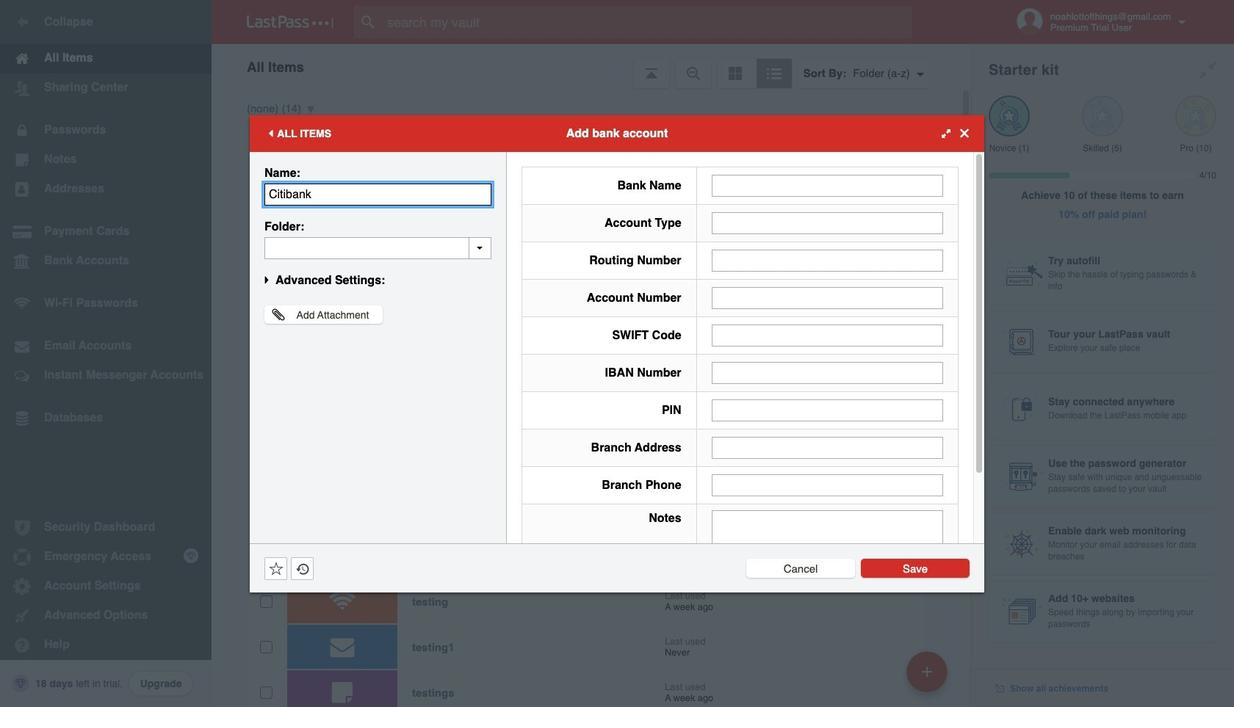 Task type: vqa. For each thing, say whether or not it's contained in the screenshot.
New item "element"
no



Task type: locate. For each thing, give the bounding box(es) containing it.
new item navigation
[[902, 647, 957, 708]]

None text field
[[712, 175, 944, 197], [265, 183, 492, 205], [712, 212, 944, 234], [265, 237, 492, 259], [712, 287, 944, 309], [712, 324, 944, 346], [712, 399, 944, 421], [712, 437, 944, 459], [712, 175, 944, 197], [265, 183, 492, 205], [712, 212, 944, 234], [265, 237, 492, 259], [712, 287, 944, 309], [712, 324, 944, 346], [712, 399, 944, 421], [712, 437, 944, 459]]

dialog
[[250, 115, 985, 611]]

None text field
[[712, 249, 944, 272], [712, 362, 944, 384], [712, 474, 944, 496], [712, 510, 944, 601], [712, 249, 944, 272], [712, 362, 944, 384], [712, 474, 944, 496], [712, 510, 944, 601]]

vault options navigation
[[212, 44, 972, 88]]



Task type: describe. For each thing, give the bounding box(es) containing it.
lastpass image
[[247, 15, 334, 29]]

new item image
[[922, 667, 933, 677]]

main navigation navigation
[[0, 0, 212, 708]]

Search search field
[[354, 6, 941, 38]]

search my vault text field
[[354, 6, 941, 38]]



